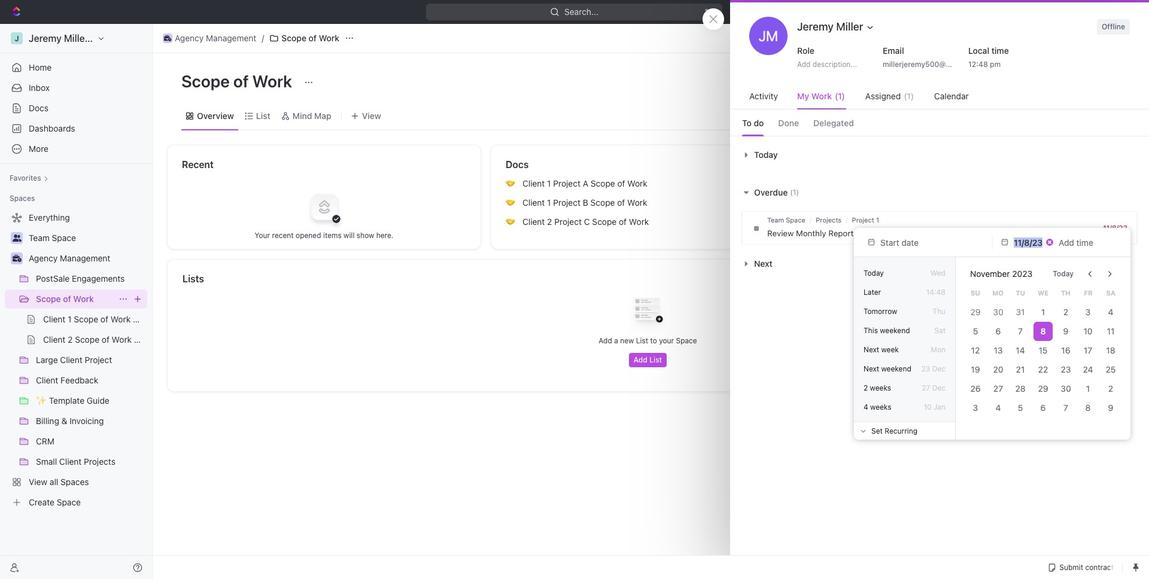 Task type: describe. For each thing, give the bounding box(es) containing it.
recent
[[272, 231, 294, 240]]

november
[[970, 269, 1010, 279]]

1 horizontal spatial 30
[[1061, 384, 1071, 394]]

tree inside sidebar navigation
[[5, 208, 147, 512]]

local time 12:48 pm
[[968, 45, 1009, 69]]

tu
[[1016, 289, 1025, 297]]

overview link
[[195, 107, 234, 124]]

next for next weekend
[[864, 364, 879, 373]]

sidebar navigation
[[0, 24, 153, 579]]

27 dec
[[922, 384, 946, 393]]

team space / projects / project 1 review monthly reports
[[767, 216, 879, 238]]

project for client 1 project a scope of work
[[553, 178, 581, 189]]

21
[[1016, 364, 1025, 375]]

a
[[614, 336, 618, 345]]

overdue tab panel
[[730, 136, 1149, 283]]

upgrade link
[[862, 4, 919, 20]]

16
[[1061, 345, 1070, 356]]

0 vertical spatial 6
[[995, 326, 1001, 336]]

set
[[871, 426, 883, 435]]

0 vertical spatial scope of work
[[282, 33, 339, 43]]

a
[[583, 178, 588, 189]]

15
[[1039, 345, 1048, 356]]

activity
[[749, 91, 778, 101]]

11
[[1107, 326, 1115, 336]]

2 up 4 weeks
[[864, 384, 868, 393]]

business time image inside tree
[[12, 255, 21, 262]]

opened
[[296, 231, 321, 240]]

new
[[620, 336, 634, 345]]

⌘k
[[705, 7, 718, 17]]

th
[[1061, 289, 1071, 297]]

13
[[994, 345, 1003, 356]]

your
[[659, 336, 674, 345]]

automations button
[[1060, 29, 1122, 47]]

overview
[[197, 110, 234, 121]]

0 horizontal spatial 4
[[864, 403, 868, 412]]

show
[[357, 231, 374, 240]]

favorites button
[[5, 171, 53, 186]]

1 horizontal spatial 8
[[1086, 403, 1091, 413]]

1 horizontal spatial /
[[810, 216, 812, 224]]

0 horizontal spatial 5
[[973, 326, 978, 336]]

here.
[[376, 231, 393, 240]]

12:48
[[968, 60, 988, 69]]

dec for 27 dec
[[932, 384, 946, 393]]

sa
[[1106, 289, 1116, 297]]

monthly
[[796, 229, 826, 238]]

client for client 1 project a scope of work
[[523, 178, 545, 189]]

agency management inside tree
[[29, 253, 110, 263]]

add a new list to your space
[[599, 336, 697, 345]]

🤝 for client 1 project b scope of work
[[506, 198, 515, 207]]

10 for 10
[[1084, 326, 1093, 336]]

weekend for next weekend
[[881, 364, 911, 373]]

c
[[584, 217, 590, 227]]

no recent items image
[[300, 183, 348, 231]]

set recurring
[[871, 426, 918, 435]]

1 vertical spatial 9
[[1108, 403, 1114, 413]]

23 dec
[[921, 364, 946, 373]]

my work
[[797, 91, 832, 101]]

2 weeks
[[864, 384, 891, 393]]

dec for 23 dec
[[932, 364, 946, 373]]

your
[[255, 231, 270, 240]]

inbox link
[[5, 78, 147, 98]]

0 vertical spatial 8
[[1041, 326, 1046, 336]]

today inside button
[[1053, 269, 1074, 278]]

next week
[[864, 345, 899, 354]]

31
[[1016, 307, 1025, 317]]

work inside tree
[[73, 294, 94, 304]]

lists button
[[182, 272, 1114, 286]]

2 down th on the right of the page
[[1063, 307, 1068, 317]]

17
[[1084, 345, 1093, 356]]

new
[[940, 7, 958, 17]]

0 horizontal spatial space
[[676, 336, 697, 345]]

upgrade
[[878, 7, 913, 17]]

agency management link inside tree
[[29, 249, 145, 268]]

weeks for 2 weeks
[[870, 384, 891, 393]]

time
[[992, 45, 1009, 56]]

client 1 project b scope of work
[[523, 198, 647, 208]]

team
[[767, 216, 784, 224]]

1 horizontal spatial agency management
[[175, 33, 256, 43]]

0 horizontal spatial 9
[[1063, 326, 1068, 336]]

0 horizontal spatial today
[[864, 269, 884, 278]]

favorites
[[10, 174, 41, 183]]

23 for 23 dec
[[921, 364, 930, 373]]

home
[[29, 62, 52, 72]]

2023
[[1012, 269, 1033, 279]]

26
[[970, 384, 981, 394]]

1 horizontal spatial business time image
[[164, 35, 171, 41]]

10 for 10 jan
[[924, 403, 932, 412]]

1 horizontal spatial 4
[[995, 403, 1001, 413]]

(1)
[[790, 188, 799, 197]]

mo
[[993, 289, 1004, 297]]

🤝 for client 2 project c scope of work
[[506, 217, 515, 226]]

24
[[1083, 364, 1093, 375]]

no lists icon. image
[[624, 288, 672, 336]]

docs inside sidebar navigation
[[29, 103, 48, 113]]

18
[[1106, 345, 1115, 356]]

mind map
[[293, 110, 331, 121]]

25
[[1106, 364, 1116, 375]]

files
[[955, 203, 970, 212]]

add list
[[634, 356, 662, 364]]

0 vertical spatial 29
[[970, 307, 981, 317]]

1 horizontal spatial 7
[[1063, 403, 1068, 413]]

projects
[[816, 216, 842, 224]]

projects link
[[816, 216, 842, 224]]

12
[[971, 345, 980, 356]]

0 vertical spatial scope of work link
[[267, 31, 342, 45]]

management inside tree
[[60, 253, 110, 263]]

offline
[[1102, 22, 1125, 31]]

assigned
[[865, 91, 901, 101]]

Add time text field
[[1059, 237, 1095, 247]]

client 2 project c scope of work
[[523, 217, 649, 227]]

27 for 27 dec
[[922, 384, 930, 393]]

11/8/23
[[1103, 224, 1128, 233]]

agency inside tree
[[29, 253, 58, 263]]

pm
[[990, 60, 1001, 69]]

attach
[[1000, 203, 1023, 212]]

23 for 23
[[1061, 364, 1071, 375]]

14:48
[[926, 288, 946, 297]]

team space link
[[767, 216, 805, 224]]

recurring
[[885, 426, 918, 435]]

week
[[881, 345, 899, 354]]

inbox
[[29, 83, 50, 93]]

your recent opened items will show here.
[[255, 231, 393, 240]]

Start date text field
[[880, 237, 980, 247]]

0:00:56
[[1031, 7, 1059, 16]]

will
[[344, 231, 355, 240]]

1 vertical spatial docs
[[506, 159, 529, 170]]

thu
[[933, 307, 946, 316]]

2 horizontal spatial 4
[[1108, 307, 1114, 317]]

1 horizontal spatial 3
[[1086, 307, 1091, 317]]

november 2023
[[970, 269, 1033, 279]]

0 vertical spatial 30
[[993, 307, 1003, 317]]

client for client 2 project c scope of work
[[523, 217, 545, 227]]



Task type: locate. For each thing, give the bounding box(es) containing it.
weekend
[[880, 326, 910, 335], [881, 364, 911, 373]]

add down the role
[[797, 60, 811, 69]]

1 vertical spatial add
[[599, 336, 612, 345]]

0 horizontal spatial 29
[[970, 307, 981, 317]]

project for client 2 project c scope of work
[[554, 217, 582, 227]]

dashboards
[[29, 123, 75, 133]]

0 vertical spatial space
[[786, 216, 805, 224]]

sat
[[935, 326, 946, 335]]

2 vertical spatial scope of work
[[36, 294, 94, 304]]

0 horizontal spatial 23
[[921, 364, 930, 373]]

0 horizontal spatial 7
[[1018, 326, 1023, 336]]

1 vertical spatial 30
[[1061, 384, 1071, 394]]

management
[[206, 33, 256, 43], [60, 253, 110, 263]]

project left c
[[554, 217, 582, 227]]

we
[[1038, 289, 1049, 297]]

10 left jan
[[924, 403, 932, 412]]

0 horizontal spatial 30
[[993, 307, 1003, 317]]

23 up 27 dec
[[921, 364, 930, 373]]

7 down 31
[[1018, 326, 1023, 336]]

1 vertical spatial 5
[[1018, 403, 1023, 413]]

23
[[921, 364, 930, 373], [1061, 364, 1071, 375]]

1 vertical spatial scope of work link
[[36, 290, 114, 309]]

3 down the 26
[[973, 403, 978, 413]]

19
[[971, 364, 980, 375]]

1 inside the team space / projects / project 1 review monthly reports
[[876, 216, 879, 224]]

0 horizontal spatial business time image
[[12, 255, 21, 262]]

1 horizontal spatial agency management link
[[160, 31, 259, 45]]

0 vertical spatial 7
[[1018, 326, 1023, 336]]

dec up jan
[[932, 384, 946, 393]]

project for client 1 project b scope of work
[[553, 198, 581, 208]]

0 vertical spatial management
[[206, 33, 256, 43]]

client left b
[[523, 198, 545, 208]]

space inside the team space / projects / project 1 review monthly reports
[[786, 216, 805, 224]]

20
[[993, 364, 1003, 375]]

jm
[[759, 28, 778, 44]]

30 down mo
[[993, 307, 1003, 317]]

1 vertical spatial 3
[[973, 403, 978, 413]]

fr
[[1084, 289, 1093, 297]]

0 vertical spatial next
[[864, 345, 879, 354]]

client left c
[[523, 217, 545, 227]]

project 1 link
[[852, 216, 879, 224]]

3 down fr
[[1086, 307, 1091, 317]]

weekend down week
[[881, 364, 911, 373]]

this
[[864, 326, 878, 335]]

1 horizontal spatial 10
[[1084, 326, 1093, 336]]

3
[[1086, 307, 1091, 317], [973, 403, 978, 413]]

scope of work
[[282, 33, 339, 43], [181, 71, 296, 91], [36, 294, 94, 304]]

project inside the team space / projects / project 1 review monthly reports
[[852, 216, 874, 224]]

2 left c
[[547, 217, 552, 227]]

2
[[547, 217, 552, 227], [1063, 307, 1068, 317], [864, 384, 868, 393], [1108, 384, 1113, 394]]

6
[[995, 326, 1001, 336], [1041, 403, 1046, 413]]

4 down 20
[[995, 403, 1001, 413]]

scope of work inside tree
[[36, 294, 94, 304]]

weeks down 2 weeks
[[870, 403, 891, 412]]

tree
[[5, 208, 147, 512]]

list
[[256, 110, 270, 121], [636, 336, 648, 345], [649, 356, 662, 364]]

6 down 22
[[1041, 403, 1046, 413]]

scope
[[282, 33, 306, 43], [181, 71, 230, 91], [591, 178, 615, 189], [591, 198, 615, 208], [592, 217, 617, 227], [36, 294, 61, 304]]

1 27 from the left
[[922, 384, 930, 393]]

dashboards link
[[5, 119, 147, 138]]

14
[[1016, 345, 1025, 356]]

client 1 project a scope of work
[[523, 178, 647, 189]]

30
[[993, 307, 1003, 317], [1061, 384, 1071, 394]]

2 vertical spatial client
[[523, 217, 545, 227]]

30 down 16
[[1061, 384, 1071, 394]]

this weekend
[[864, 326, 910, 335]]

2 vertical spatial list
[[649, 356, 662, 364]]

su
[[971, 289, 980, 297]]

next weekend
[[864, 364, 911, 373]]

client
[[523, 178, 545, 189], [523, 198, 545, 208], [523, 217, 545, 227]]

2 down 25
[[1108, 384, 1113, 394]]

add list button
[[629, 353, 667, 367]]

next for next week
[[864, 345, 879, 354]]

23 down 16
[[1061, 364, 1071, 375]]

list link
[[254, 107, 270, 124]]

0 vertical spatial agency
[[175, 33, 204, 43]]

next
[[864, 345, 879, 354], [864, 364, 879, 373]]

0 horizontal spatial scope of work link
[[36, 290, 114, 309]]

of
[[309, 33, 317, 43], [233, 71, 249, 91], [617, 178, 625, 189], [617, 198, 625, 208], [619, 217, 627, 227], [63, 294, 71, 304]]

0 horizontal spatial management
[[60, 253, 110, 263]]

0 horizontal spatial agency management link
[[29, 249, 145, 268]]

29 down 22
[[1038, 384, 1048, 394]]

b
[[583, 198, 588, 208]]

0 vertical spatial agency management link
[[160, 31, 259, 45]]

space right team
[[786, 216, 805, 224]]

wed
[[931, 269, 946, 278]]

mind map link
[[290, 107, 331, 124]]

1 vertical spatial 8
[[1086, 403, 1091, 413]]

0 horizontal spatial 3
[[973, 403, 978, 413]]

27 for 27
[[993, 384, 1003, 394]]

mind
[[293, 110, 312, 121]]

9
[[1063, 326, 1068, 336], [1108, 403, 1114, 413]]

to left your
[[650, 336, 657, 345]]

Due date text field
[[1014, 237, 1043, 247]]

4 up 11
[[1108, 307, 1114, 317]]

today button
[[1046, 265, 1081, 284]]

10 jan
[[924, 403, 946, 412]]

1 vertical spatial business time image
[[12, 255, 21, 262]]

scope of work link
[[267, 31, 342, 45], [36, 290, 114, 309]]

today
[[864, 269, 884, 278], [1053, 269, 1074, 278]]

review
[[767, 229, 794, 238]]

project left b
[[553, 198, 581, 208]]

0 horizontal spatial agency management
[[29, 253, 110, 263]]

new button
[[923, 2, 965, 22]]

review monthly reports link
[[764, 223, 1098, 244]]

0 vertical spatial client
[[523, 178, 545, 189]]

8 up 15
[[1041, 326, 1046, 336]]

1 23 from the left
[[921, 364, 930, 373]]

29 down "su"
[[970, 307, 981, 317]]

5
[[973, 326, 978, 336], [1018, 403, 1023, 413]]

6 up the 13
[[995, 326, 1001, 336]]

1 vertical spatial 6
[[1041, 403, 1046, 413]]

today up th on the right of the page
[[1053, 269, 1074, 278]]

add description... button
[[792, 57, 871, 72]]

5 down 28
[[1018, 403, 1023, 413]]

7 down 16
[[1063, 403, 1068, 413]]

lists
[[183, 274, 204, 284]]

1 vertical spatial 10
[[924, 403, 932, 412]]

1 vertical spatial next
[[864, 364, 879, 373]]

5 up 12
[[973, 326, 978, 336]]

0 horizontal spatial /
[[262, 33, 264, 43]]

0 vertical spatial weeks
[[870, 384, 891, 393]]

role add description...
[[797, 45, 857, 69]]

3 🤝 from the top
[[506, 217, 515, 226]]

overdue
[[754, 187, 788, 197]]

weekend up week
[[880, 326, 910, 335]]

calendar
[[934, 91, 969, 101]]

0 horizontal spatial 8
[[1041, 326, 1046, 336]]

0 vertical spatial 5
[[973, 326, 978, 336]]

0 horizontal spatial to
[[650, 336, 657, 345]]

1 right projects
[[876, 216, 879, 224]]

1 vertical spatial management
[[60, 253, 110, 263]]

1 vertical spatial agency management
[[29, 253, 110, 263]]

1 down 24
[[1086, 384, 1090, 394]]

client for client 1 project b scope of work
[[523, 198, 545, 208]]

3 client from the top
[[523, 217, 545, 227]]

10 up 17
[[1084, 326, 1093, 336]]

0 horizontal spatial 6
[[995, 326, 1001, 336]]

1 horizontal spatial 5
[[1018, 403, 1023, 413]]

today up later
[[864, 269, 884, 278]]

2 27 from the left
[[993, 384, 1003, 394]]

spaces
[[10, 194, 35, 203]]

list right the new
[[636, 336, 648, 345]]

drop files here to attach
[[935, 203, 1023, 212]]

recent
[[182, 159, 214, 170]]

1 vertical spatial 7
[[1063, 403, 1068, 413]]

1 horizontal spatial 9
[[1108, 403, 1114, 413]]

0 horizontal spatial list
[[256, 110, 270, 121]]

tree containing agency management
[[5, 208, 147, 512]]

1 🤝 from the top
[[506, 179, 515, 188]]

0 vertical spatial agency management
[[175, 33, 256, 43]]

list left mind
[[256, 110, 270, 121]]

8 down 24
[[1086, 403, 1091, 413]]

1 vertical spatial weekend
[[881, 364, 911, 373]]

27 down 20
[[993, 384, 1003, 394]]

1 left b
[[547, 198, 551, 208]]

scope inside tree
[[36, 294, 61, 304]]

0 horizontal spatial docs
[[29, 103, 48, 113]]

0 vertical spatial to
[[990, 203, 998, 212]]

0 vertical spatial 3
[[1086, 307, 1091, 317]]

weekend for this weekend
[[880, 326, 910, 335]]

1 horizontal spatial 6
[[1041, 403, 1046, 413]]

add down add a new list to your space
[[634, 356, 648, 364]]

27 down "23 dec"
[[922, 384, 930, 393]]

2 horizontal spatial list
[[649, 356, 662, 364]]

role
[[797, 45, 815, 56]]

space
[[786, 216, 805, 224], [676, 336, 697, 345]]

28
[[1016, 384, 1026, 394]]

0 vertical spatial docs
[[29, 103, 48, 113]]

2 horizontal spatial /
[[846, 216, 848, 224]]

1 dec from the top
[[932, 364, 946, 373]]

1 horizontal spatial scope of work link
[[267, 31, 342, 45]]

dec down the mon
[[932, 364, 946, 373]]

2 dec from the top
[[932, 384, 946, 393]]

1 client from the top
[[523, 178, 545, 189]]

0 vertical spatial add
[[797, 60, 811, 69]]

weeks up 4 weeks
[[870, 384, 891, 393]]

email
[[883, 45, 904, 56]]

client left a on the top of page
[[523, 178, 545, 189]]

10
[[1084, 326, 1093, 336], [924, 403, 932, 412]]

1 horizontal spatial space
[[786, 216, 805, 224]]

2 client from the top
[[523, 198, 545, 208]]

1 left a on the top of page
[[547, 178, 551, 189]]

to right here
[[990, 203, 998, 212]]

1 down we
[[1041, 307, 1045, 317]]

of inside tree
[[63, 294, 71, 304]]

2 horizontal spatial add
[[797, 60, 811, 69]]

project left a on the top of page
[[553, 178, 581, 189]]

1 vertical spatial space
[[676, 336, 697, 345]]

4 down 2 weeks
[[864, 403, 868, 412]]

0 vertical spatial dec
[[932, 364, 946, 373]]

2 vertical spatial 🤝
[[506, 217, 515, 226]]

2 🤝 from the top
[[506, 198, 515, 207]]

0 vertical spatial 🤝
[[506, 179, 515, 188]]

list down add a new list to your space
[[649, 356, 662, 364]]

9 up 16
[[1063, 326, 1068, 336]]

0 vertical spatial weekend
[[880, 326, 910, 335]]

1 next from the top
[[864, 345, 879, 354]]

add left a
[[599, 336, 612, 345]]

1 vertical spatial scope of work
[[181, 71, 296, 91]]

weeks for 4 weeks
[[870, 403, 891, 412]]

1 vertical spatial agency
[[29, 253, 58, 263]]

next left week
[[864, 345, 879, 354]]

docs
[[29, 103, 48, 113], [506, 159, 529, 170]]

🤝 for client 1 project a scope of work
[[506, 179, 515, 188]]

0 vertical spatial business time image
[[164, 35, 171, 41]]

list inside button
[[649, 356, 662, 364]]

business time image
[[164, 35, 171, 41], [12, 255, 21, 262]]

here
[[972, 203, 988, 212]]

1 vertical spatial weeks
[[870, 403, 891, 412]]

tomorrow
[[864, 307, 897, 316]]

2 23 from the left
[[1061, 364, 1071, 375]]

2 next from the top
[[864, 364, 879, 373]]

0 horizontal spatial add
[[599, 336, 612, 345]]

2 vertical spatial add
[[634, 356, 648, 364]]

0 vertical spatial list
[[256, 110, 270, 121]]

add inside role add description...
[[797, 60, 811, 69]]

27
[[922, 384, 930, 393], [993, 384, 1003, 394]]

add for add a new list to your space
[[599, 336, 612, 345]]

1 horizontal spatial 27
[[993, 384, 1003, 394]]

home link
[[5, 58, 147, 77]]

1 vertical spatial to
[[650, 336, 657, 345]]

1 horizontal spatial list
[[636, 336, 648, 345]]

drop
[[935, 203, 953, 212]]

29
[[970, 307, 981, 317], [1038, 384, 1048, 394]]

0 horizontal spatial 10
[[924, 403, 932, 412]]

1 vertical spatial 29
[[1038, 384, 1048, 394]]

9 down 25
[[1108, 403, 1114, 413]]

1 horizontal spatial agency
[[175, 33, 204, 43]]

add inside add list button
[[634, 356, 648, 364]]

later
[[864, 288, 881, 297]]

email millerjeremy500@gmail.com
[[883, 45, 982, 69]]

1
[[547, 178, 551, 189], [547, 198, 551, 208], [876, 216, 879, 224], [1041, 307, 1045, 317], [1086, 384, 1090, 394]]

1 horizontal spatial management
[[206, 33, 256, 43]]

4 weeks
[[864, 403, 891, 412]]

1 horizontal spatial 29
[[1038, 384, 1048, 394]]

1 horizontal spatial 23
[[1061, 364, 1071, 375]]

0 horizontal spatial agency
[[29, 253, 58, 263]]

space right your
[[676, 336, 697, 345]]

add for add list
[[634, 356, 648, 364]]

next up 2 weeks
[[864, 364, 879, 373]]

project up 'reports'
[[852, 216, 874, 224]]

0 vertical spatial 10
[[1084, 326, 1093, 336]]

1 vertical spatial list
[[636, 336, 648, 345]]

7
[[1018, 326, 1023, 336], [1063, 403, 1068, 413]]



Task type: vqa. For each thing, say whether or not it's contained in the screenshot.


